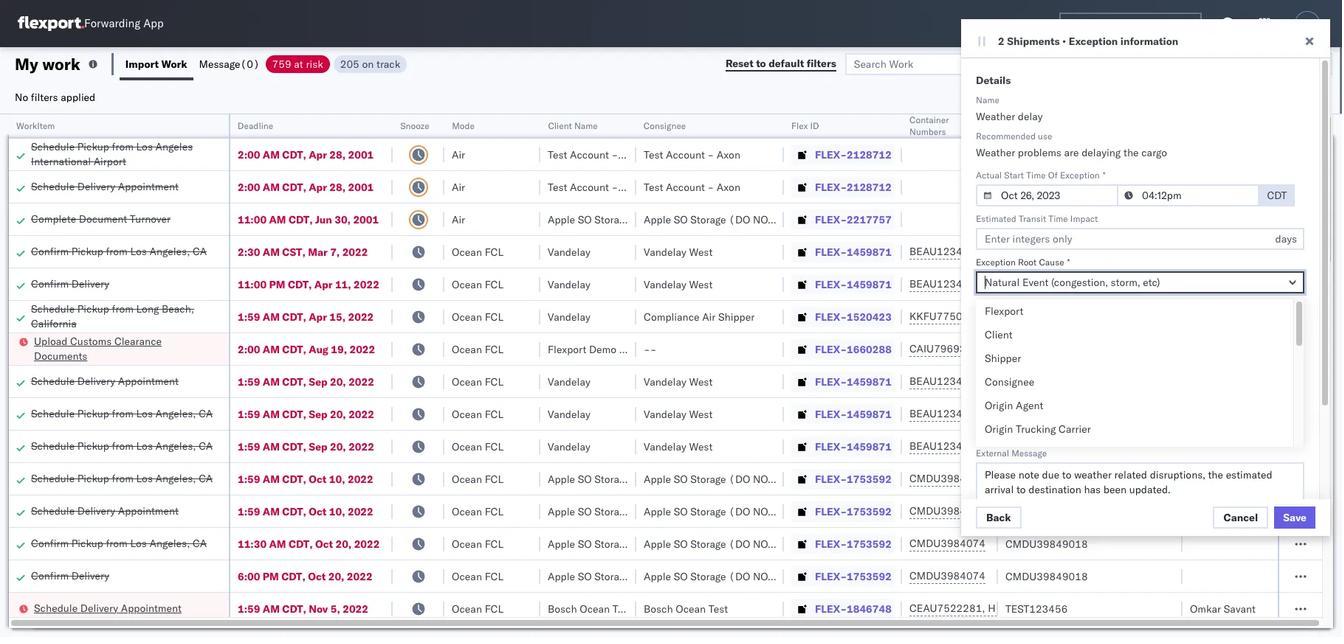 Task type: locate. For each thing, give the bounding box(es) containing it.
flex-1753592 button
[[792, 469, 895, 490], [792, 469, 895, 490], [792, 502, 895, 522], [792, 502, 895, 522], [792, 534, 895, 555], [792, 534, 895, 555], [792, 567, 895, 587], [792, 567, 895, 587]]

15,
[[330, 310, 346, 324]]

mode button
[[445, 117, 526, 132]]

default
[[769, 57, 804, 70]]

name for details
[[976, 95, 1000, 106]]

flex1459871 up "origin trucking carrier"
[[1006, 408, 1075, 421]]

3 flex-1753592 from the top
[[815, 538, 892, 551]]

1 1:59 am cdt, sep 20, 2022 from the top
[[238, 375, 374, 389]]

0 vertical spatial flex-2128712
[[815, 148, 892, 161]]

appointment
[[118, 180, 179, 193], [118, 375, 179, 388], [118, 505, 179, 518], [121, 602, 182, 615]]

shipper right compliance
[[718, 310, 755, 324]]

schedule delivery appointment link
[[31, 179, 179, 194], [31, 374, 179, 389], [31, 504, 179, 519], [34, 601, 182, 616]]

message right work
[[199, 57, 240, 71]]

apr left 15,
[[309, 310, 327, 324]]

0191967788
[[1006, 148, 1070, 161], [1006, 181, 1070, 194]]

2 bozo1234565, from the top
[[988, 278, 1063, 291]]

1 fcl from the top
[[485, 246, 504, 259]]

28, up 30,
[[330, 181, 346, 194]]

account
[[570, 148, 609, 161], [666, 148, 705, 161], [570, 181, 609, 194], [666, 181, 705, 194]]

bozo1234565, up trucking
[[988, 408, 1063, 421]]

filters right default
[[807, 57, 836, 70]]

3 confirm from the top
[[31, 537, 69, 550]]

beau1234567, down estimated
[[910, 245, 985, 258]]

pm right 6:00
[[263, 570, 279, 584]]

ca for confirm pickup from los angeles, ca link for 11:30 am cdt, oct 20, 2022
[[193, 537, 207, 550]]

1753592 for schedule pickup from los angeles, ca
[[847, 473, 892, 486]]

client
[[548, 120, 572, 131], [985, 329, 1013, 342]]

1 schedule pickup from los angeles, ca button from the top
[[31, 406, 213, 423]]

2 west from the top
[[689, 278, 713, 291]]

0 vertical spatial confirm pickup from los angeles, ca
[[31, 245, 207, 258]]

ocean for schedule delivery appointment "link" related to 1:59 am cdt, oct 10, 2022
[[452, 505, 482, 519]]

cdt, for 3rd "schedule pickup from los angeles, ca" link
[[282, 473, 306, 486]]

1 vertical spatial confirm pickup from los angeles, ca link
[[31, 536, 207, 551]]

2 flex-2128712 from the top
[[815, 181, 892, 194]]

4 cmdu39849018 from the top
[[1006, 570, 1088, 584]]

angeles, for 3rd "schedule pickup from los angeles, ca" link from the bottom of the page
[[155, 407, 196, 421]]

cst,
[[282, 246, 306, 259]]

0 vertical spatial pm
[[269, 278, 285, 291]]

os
[[1301, 18, 1315, 29]]

workitem
[[16, 120, 55, 131]]

759 at risk
[[272, 57, 323, 71]]

1 vertical spatial 0191967788
[[1006, 181, 1070, 194]]

beau1234567, up kkfu7750073, at the right of the page
[[910, 278, 985, 291]]

1 vertical spatial flex-2128712
[[815, 181, 892, 194]]

name inside button
[[574, 120, 598, 131]]

flex1459871 down estimated transit time impact
[[1006, 246, 1075, 259]]

apr for schedule pickup from long beach, california
[[309, 310, 327, 324]]

nov
[[309, 603, 328, 616]]

0 vertical spatial filters
[[807, 57, 836, 70]]

1 vertical spatial shipper
[[985, 352, 1021, 365]]

0 horizontal spatial *
[[1067, 257, 1070, 268]]

client inside list box
[[985, 329, 1013, 342]]

7 flex- from the top
[[815, 343, 847, 356]]

apr down the deadline button
[[309, 148, 327, 161]]

2 confirm from the top
[[31, 277, 69, 291]]

flex-2128712 down flex id button
[[815, 148, 892, 161]]

1 ocean fcl from the top
[[452, 246, 504, 259]]

0 horizontal spatial shipper
[[718, 310, 755, 324]]

0 vertical spatial 2001
[[348, 148, 374, 161]]

agent down uat
[[1016, 419, 1040, 430]]

ca for second "schedule pickup from los angeles, ca" link from the bottom of the page
[[199, 440, 213, 453]]

flex-2128712 for schedule pickup from los angeles international airport
[[815, 148, 892, 161]]

28, for schedule pickup from los angeles international airport
[[330, 148, 346, 161]]

1 vertical spatial filters
[[31, 90, 58, 104]]

bozo1234565, down transit
[[988, 245, 1063, 258]]

confirm pickup from los angeles, ca button
[[31, 244, 207, 260], [31, 536, 207, 553]]

30,
[[335, 213, 351, 226]]

0 vertical spatial 2:00 am cdt, apr 28, 2001
[[238, 148, 374, 161]]

partner
[[1087, 398, 1116, 409]]

tcnu1234565 down shipper button
[[1066, 440, 1138, 453]]

use)
[[680, 213, 707, 226], [776, 213, 803, 226], [680, 473, 707, 486], [776, 473, 803, 486], [680, 505, 707, 519], [776, 505, 803, 519], [680, 538, 707, 551], [776, 538, 803, 551], [680, 570, 707, 584], [776, 570, 803, 584]]

-- : -- -- text field
[[1117, 185, 1260, 207]]

cmdu3984074 up ceau7522281,
[[910, 570, 986, 583]]

2001 right 30,
[[353, 213, 379, 226]]

mar
[[308, 246, 328, 259]]

cdt, for the schedule pickup from los angeles international airport link at left top
[[282, 148, 306, 161]]

flex-2128712 up the "flex-2217757"
[[815, 181, 892, 194]]

1 vertical spatial consignee
[[619, 343, 669, 356]]

long
[[136, 302, 159, 316]]

details name weather delay recommended use weather problems are delaying the cargo
[[976, 74, 1167, 159]]

flex-1520423 button
[[792, 307, 895, 327], [792, 307, 895, 327]]

0 vertical spatial weather
[[976, 110, 1015, 123]]

20, for 1:59 am cdt, sep 20, 2022 schedule delivery appointment "link"
[[330, 375, 346, 389]]

1 horizontal spatial --
[[1006, 213, 1018, 226]]

9 ocean fcl from the top
[[452, 505, 504, 519]]

agent up origin agent button
[[1016, 399, 1044, 413]]

origin agent down the flexport button
[[989, 419, 1040, 430]]

2:00 am cdt, apr 28, 2001 for schedule pickup from los angeles international airport
[[238, 148, 374, 161]]

tcnu1234565 up carrier
[[1066, 408, 1138, 421]]

2 cmdu39849018 from the top
[[1006, 505, 1088, 519]]

1 vertical spatial client
[[985, 329, 1013, 342]]

origin inside origin agent button
[[989, 419, 1014, 430]]

vandelay
[[548, 246, 591, 259], [644, 246, 687, 259], [548, 278, 591, 291], [644, 278, 687, 291], [548, 310, 591, 324], [548, 375, 591, 389], [644, 375, 687, 389], [548, 408, 591, 421], [644, 408, 687, 421], [548, 440, 591, 454], [644, 440, 687, 454]]

schedule delivery appointment link for 1:59 am cdt, sep 20, 2022
[[31, 374, 179, 389]]

1 cmdu3984074 from the top
[[910, 473, 986, 486]]

4 1:59 from the top
[[238, 440, 260, 454]]

cdt, for second "schedule pickup from los angeles, ca" link from the bottom of the page
[[282, 440, 306, 454]]

ocean for confirm pickup from los angeles, ca link related to 2:30 am cst, mar 7, 2022
[[452, 246, 482, 259]]

shipper button
[[1069, 416, 1133, 434]]

0 vertical spatial client
[[548, 120, 572, 131]]

consignee
[[644, 120, 686, 131], [619, 343, 669, 356], [985, 376, 1035, 389]]

confirm delivery button for 6:00
[[31, 569, 109, 585]]

1 1753592 from the top
[[847, 473, 892, 486]]

forwarding app link
[[18, 16, 164, 31]]

ceau7522281,
[[910, 603, 986, 616]]

5 resize handle column header from the left
[[619, 114, 636, 638]]

1 bosch from the left
[[548, 603, 577, 616]]

cancel
[[1224, 512, 1258, 525]]

upload customs clearance documents button
[[34, 334, 210, 365]]

message down trucking
[[1012, 448, 1047, 459]]

time left the of
[[1026, 170, 1046, 181]]

2001 for schedule pickup from los angeles international airport
[[348, 148, 374, 161]]

file exception button
[[1067, 53, 1168, 75], [1067, 53, 1168, 75]]

ocean for confirm pickup from los angeles, ca link for 11:30 am cdt, oct 20, 2022
[[452, 538, 482, 551]]

omkar savant
[[1190, 603, 1256, 616]]

cargo
[[1142, 146, 1167, 159]]

1 vertical spatial confirm pickup from los angeles, ca button
[[31, 536, 207, 553]]

confirm pickup from los angeles, ca link
[[31, 244, 207, 259], [31, 536, 207, 551]]

0 horizontal spatial message
[[199, 57, 240, 71]]

resize handle column header
[[211, 114, 229, 638], [375, 114, 393, 638], [427, 114, 445, 638], [523, 114, 540, 638], [619, 114, 636, 638], [766, 114, 784, 638], [885, 114, 902, 638], [981, 114, 998, 638], [1165, 114, 1183, 638], [1261, 114, 1279, 638], [1305, 114, 1322, 638]]

3 flex- from the top
[[815, 213, 847, 226]]

beau1234567, bozo1234565, tcnu1234565 down exception root cause *
[[910, 278, 1138, 291]]

1 vertical spatial 2128712
[[847, 181, 892, 194]]

angeles, for second "schedule pickup from los angeles, ca" link from the bottom of the page
[[155, 440, 196, 453]]

0 vertical spatial name
[[976, 95, 1000, 106]]

schedule inside schedule pickup from long beach, california
[[31, 302, 75, 316]]

shipments
[[1007, 35, 1060, 48]]

20, for 3rd "schedule pickup from los angeles, ca" link from the bottom of the page
[[330, 408, 346, 421]]

cmdu39849018 for schedule pickup from los angeles, ca
[[1006, 473, 1088, 486]]

pickup for 1st "schedule pickup from los angeles, ca" "button" from the bottom
[[77, 472, 109, 485]]

1 vertical spatial 28,
[[330, 181, 346, 194]]

2 flex-1753592 from the top
[[815, 505, 892, 519]]

0 horizontal spatial name
[[574, 120, 598, 131]]

ocean for 1:59 am cdt, sep 20, 2022 schedule delivery appointment "link"
[[452, 375, 482, 389]]

1 vertical spatial weather
[[976, 146, 1015, 159]]

exception up file
[[1069, 35, 1118, 48]]

air for schedule pickup from los angeles international airport
[[452, 148, 465, 161]]

1 vertical spatial schedule pickup from los angeles, ca link
[[31, 439, 213, 454]]

1 vertical spatial 2:00
[[238, 181, 260, 194]]

0 vertical spatial message
[[199, 57, 240, 71]]

6 resize handle column header from the left
[[766, 114, 784, 638]]

trucking
[[1016, 423, 1056, 436]]

1 vertical spatial customs
[[1018, 447, 1060, 460]]

2022 for 1:59 am cdt, sep 20, 2022 schedule delivery appointment "link"
[[349, 375, 374, 389]]

4 beau1234567, from the top
[[910, 408, 985, 421]]

flexport inside button
[[989, 398, 1023, 409]]

2 vertical spatial sep
[[309, 440, 328, 454]]

delivery
[[77, 180, 115, 193], [71, 277, 109, 291], [77, 375, 115, 388], [77, 505, 115, 518], [71, 570, 109, 583], [80, 602, 118, 615]]

2 vertical spatial shipper
[[1075, 419, 1106, 430]]

1753592
[[847, 473, 892, 486], [847, 505, 892, 519], [847, 538, 892, 551], [847, 570, 892, 584]]

beau1234567, bozo1234565, tcnu1234565 for the schedule delivery appointment button for 1:59 am cdt, sep 20, 2022
[[910, 375, 1138, 388]]

weather up recommended
[[976, 110, 1015, 123]]

1 west from the top
[[689, 246, 713, 259]]

11:30 am cdt, oct 20, 2022
[[238, 538, 380, 551]]

carrier
[[1059, 423, 1091, 436]]

oct
[[309, 473, 327, 486], [309, 505, 327, 519], [315, 538, 333, 551], [308, 570, 326, 584]]

11:00
[[238, 213, 267, 226], [238, 278, 267, 291]]

at
[[294, 57, 303, 71]]

workitem button
[[9, 117, 214, 132]]

beau1234567, down the flexport button
[[910, 440, 985, 453]]

client inside button
[[548, 120, 572, 131]]

resize handle column header for the deadline button
[[375, 114, 393, 638]]

west for 3rd "schedule pickup from los angeles, ca" link from the bottom of the page
[[689, 408, 713, 421]]

1 11:00 from the top
[[238, 213, 267, 226]]

2 vertical spatial 2:00
[[238, 343, 260, 356]]

0191967788 down the use
[[1006, 148, 1070, 161]]

-- left transit
[[1006, 213, 1018, 226]]

ca for 3rd "schedule pickup from los angeles, ca" link from the bottom of the page
[[199, 407, 213, 421]]

cdt, for confirm delivery link associated with 6:00 pm cdt, oct 20, 2022
[[281, 570, 305, 584]]

cmdu3984074 down the back button
[[910, 538, 986, 551]]

2 11:00 from the top
[[238, 278, 267, 291]]

2 resize handle column header from the left
[[375, 114, 393, 638]]

10, for schedule delivery appointment
[[329, 505, 345, 519]]

1 beau1234567, bozo1234565, tcnu1234565 from the top
[[910, 245, 1138, 258]]

2 vertical spatial schedule pickup from los angeles, ca link
[[31, 471, 213, 486]]

beau1234567, bozo1234565, tcnu1234565 down trucking
[[910, 440, 1138, 453]]

flex-2128712 for schedule delivery appointment
[[815, 181, 892, 194]]

4 west from the top
[[689, 408, 713, 421]]

15 flex- from the top
[[815, 603, 847, 616]]

pm down cst,
[[269, 278, 285, 291]]

1 bozo1234565, from the top
[[988, 245, 1063, 258]]

2128712 down flex id button
[[847, 148, 892, 161]]

11:00 up 2:30
[[238, 213, 267, 226]]

origin down the flexport button
[[989, 419, 1014, 430]]

cmdu3984074 down the external
[[910, 473, 986, 486]]

air for schedule delivery appointment
[[452, 181, 465, 194]]

numbers inside container numbers
[[910, 126, 946, 137]]

customs down schedule pickup from long beach, california
[[70, 335, 112, 348]]

exception root cause *
[[976, 257, 1070, 268]]

Enter integers only number field
[[976, 228, 1305, 250]]

2 vertical spatial agent
[[1063, 447, 1090, 460]]

shipper down partner
[[1075, 419, 1106, 430]]

ca for 3rd "schedule pickup from los angeles, ca" link
[[199, 472, 213, 485]]

6 1:59 from the top
[[238, 505, 260, 519]]

0 vertical spatial schedule pickup from los angeles, ca button
[[31, 406, 213, 423]]

2:00 am cdt, apr 28, 2001 down the deadline button
[[238, 148, 374, 161]]

6 flex- from the top
[[815, 310, 847, 324]]

tcnu1234565 up lkju1111111,
[[1066, 278, 1138, 291]]

flex1459871 down "origin trucking carrier"
[[1006, 440, 1075, 454]]

1 horizontal spatial *
[[1103, 170, 1106, 181]]

1 vertical spatial 2:00 am cdt, apr 28, 2001
[[238, 181, 374, 194]]

0 vertical spatial 28,
[[330, 148, 346, 161]]

2 flex-1459871 from the top
[[815, 278, 892, 291]]

0 vertical spatial consignee
[[644, 120, 686, 131]]

2 bosch from the left
[[644, 603, 673, 616]]

beau1234567, down caiu7969337
[[910, 375, 985, 388]]

11 fcl from the top
[[485, 570, 504, 584]]

2 2128712 from the top
[[847, 181, 892, 194]]

2 confirm pickup from los angeles, ca from the top
[[31, 537, 207, 550]]

beau1234567, for confirm delivery link associated with 11:00 pm cdt, apr 11, 2022
[[910, 278, 985, 291]]

flex1459871 down cause
[[1006, 278, 1075, 291]]

file
[[1090, 57, 1108, 71]]

flex1459871 up uat
[[1006, 375, 1075, 389]]

am
[[263, 148, 280, 161], [263, 181, 280, 194], [269, 213, 286, 226], [263, 246, 280, 259], [263, 310, 280, 324], [263, 343, 280, 356], [263, 375, 280, 389], [263, 408, 280, 421], [263, 440, 280, 454], [263, 473, 280, 486], [263, 505, 280, 519], [269, 538, 286, 551], [263, 603, 280, 616]]

client name button
[[540, 117, 622, 132]]

1:59 am cdt, sep 20, 2022
[[238, 375, 374, 389], [238, 408, 374, 421], [238, 440, 374, 454]]

0 vertical spatial confirm delivery
[[31, 277, 109, 291]]

* down delaying in the top right of the page
[[1103, 170, 1106, 181]]

0 vertical spatial confirm pickup from los angeles, ca button
[[31, 244, 207, 260]]

1459871 for confirm pickup from los angeles, ca link related to 2:30 am cst, mar 7, 2022
[[847, 246, 892, 259]]

name inside details name weather delay recommended use weather problems are delaying the cargo
[[976, 95, 1000, 106]]

beau1234567, bozo1234565, tcnu1234565 for confirm delivery button related to 11:00
[[910, 278, 1138, 291]]

delivery for 6:00 pm cdt, oct 20, 2022
[[71, 570, 109, 583]]

files
[[1005, 301, 1024, 312]]

2 vertical spatial flexport
[[989, 398, 1023, 409]]

2 schedule pickup from los angeles, ca button from the top
[[31, 439, 213, 455]]

1:59 for schedule delivery appointment "link" related to 1:59 am cdt, oct 10, 2022
[[238, 505, 260, 519]]

schedule delivery appointment
[[31, 180, 179, 193], [31, 375, 179, 388], [31, 505, 179, 518], [34, 602, 182, 615]]

container numbers
[[910, 114, 949, 137]]

0 vertical spatial *
[[1103, 170, 1106, 181]]

confirm pickup from los angeles, ca link for 2:30 am cst, mar 7, 2022
[[31, 244, 207, 259]]

filters inside button
[[807, 57, 836, 70]]

beau1234567,
[[910, 245, 985, 258], [910, 278, 985, 291], [910, 375, 985, 388], [910, 408, 985, 421], [910, 440, 985, 453]]

1 vertical spatial 2001
[[348, 181, 374, 194]]

message (0)
[[199, 57, 260, 71]]

0 vertical spatial 2128712
[[847, 148, 892, 161]]

numbers for mbl/mawb numbers
[[1059, 120, 1096, 131]]

-- down compliance
[[644, 343, 657, 356]]

beau1234567, for 3rd "schedule pickup from los angeles, ca" link from the bottom of the page
[[910, 408, 985, 421]]

pickup for third "schedule pickup from los angeles, ca" "button" from the bottom of the page
[[77, 407, 109, 421]]

from inside 'schedule pickup from los angeles international airport'
[[112, 140, 134, 153]]

2128712 up 2217757
[[847, 181, 892, 194]]

1 10, from the top
[[329, 473, 345, 486]]

10 ocean fcl from the top
[[452, 538, 504, 551]]

4 flex- from the top
[[815, 246, 847, 259]]

1 flex- from the top
[[815, 148, 847, 161]]

customs down "origin trucking carrier"
[[1018, 447, 1060, 460]]

confirm
[[31, 245, 69, 258], [31, 277, 69, 291], [31, 537, 69, 550], [31, 570, 69, 583]]

2001 up 30,
[[348, 181, 374, 194]]

2 vertical spatial consignee
[[985, 376, 1035, 389]]

demo
[[589, 343, 617, 356]]

10 flex- from the top
[[815, 440, 847, 454]]

list box
[[976, 300, 1294, 638]]

0 vertical spatial 10,
[[329, 473, 345, 486]]

11:00 down 2:30
[[238, 278, 267, 291]]

attach files
[[976, 301, 1024, 312]]

3 1459871 from the top
[[847, 375, 892, 389]]

app
[[143, 17, 164, 31]]

3 schedule pickup from los angeles, ca button from the top
[[31, 471, 213, 488]]

lkju1111111,
[[1059, 310, 1131, 323]]

confirm pickup from los angeles, ca
[[31, 245, 207, 258], [31, 537, 207, 550]]

apple so storage (do not use)
[[548, 213, 707, 226], [644, 213, 803, 226], [548, 473, 707, 486], [644, 473, 803, 486], [548, 505, 707, 519], [644, 505, 803, 519], [548, 538, 707, 551], [644, 538, 803, 551], [548, 570, 707, 584], [644, 570, 803, 584]]

complete document turnover
[[31, 212, 171, 226]]

0 vertical spatial 1:59 am cdt, sep 20, 2022
[[238, 375, 374, 389]]

pickup inside schedule pickup from long beach, california
[[77, 302, 109, 316]]

0 vertical spatial confirm pickup from los angeles, ca link
[[31, 244, 207, 259]]

1 horizontal spatial numbers
[[1059, 120, 1096, 131]]

pickup for confirm pickup from los angeles, ca button for 11:30
[[71, 537, 103, 550]]

2 10, from the top
[[329, 505, 345, 519]]

flexport. image
[[18, 16, 84, 31]]

1 vertical spatial pm
[[263, 570, 279, 584]]

28,
[[330, 148, 346, 161], [330, 181, 346, 194]]

0 horizontal spatial bosch
[[548, 603, 577, 616]]

bozo1234565, down trucking
[[988, 440, 1063, 453]]

1 vertical spatial time
[[1049, 213, 1068, 224]]

0 vertical spatial confirm delivery button
[[31, 277, 109, 293]]

1 vertical spatial origin agent
[[989, 419, 1040, 430]]

bozo1234565, down root
[[988, 278, 1063, 291]]

1 horizontal spatial name
[[976, 95, 1000, 106]]

5 tcnu1234565 from the top
[[1066, 440, 1138, 453]]

flexport inside list box
[[985, 305, 1024, 318]]

7 resize handle column header from the left
[[885, 114, 902, 638]]

0 horizontal spatial bosch ocean test
[[548, 603, 632, 616]]

2 1459871 from the top
[[847, 278, 892, 291]]

1 vertical spatial confirm delivery link
[[31, 569, 109, 584]]

1 vertical spatial 1:59 am cdt, sep 20, 2022
[[238, 408, 374, 421]]

4 1753592 from the top
[[847, 570, 892, 584]]

shipper inside button
[[1075, 419, 1106, 430]]

2022 for 3rd "schedule pickup from los angeles, ca" link from the bottom of the page
[[349, 408, 374, 421]]

0 vertical spatial --
[[1006, 213, 1018, 226]]

1:59 for 3rd "schedule pickup from los angeles, ca" link
[[238, 473, 260, 486]]

3 schedule pickup from los angeles, ca from the top
[[31, 472, 213, 485]]

my work
[[15, 54, 80, 74]]

0 horizontal spatial numbers
[[910, 126, 946, 137]]

from inside schedule pickup from long beach, california
[[112, 302, 134, 316]]

10, for schedule pickup from los angeles, ca
[[329, 473, 345, 486]]

0191967788 for schedule pickup from los angeles international airport
[[1006, 148, 1070, 161]]

fcl
[[485, 246, 504, 259], [485, 278, 504, 291], [485, 310, 504, 324], [485, 343, 504, 356], [485, 375, 504, 389], [485, 408, 504, 421], [485, 440, 504, 454], [485, 473, 504, 486], [485, 505, 504, 519], [485, 538, 504, 551], [485, 570, 504, 584], [485, 603, 504, 616]]

2 cmdu3984074 from the top
[[910, 505, 986, 518]]

beau1234567, bozo1234565, tcnu1234565 up the flexport button
[[910, 375, 1138, 388]]

-
[[612, 148, 618, 161], [708, 148, 714, 161], [612, 181, 618, 194], [708, 181, 714, 194], [1006, 213, 1012, 226], [1012, 213, 1018, 226], [644, 343, 650, 356], [650, 343, 657, 356]]

tcnu1234565 for 1:59 am cdt, sep 20, 2022 schedule delivery appointment "link"
[[1066, 375, 1138, 388]]

1 horizontal spatial customs
[[1018, 447, 1060, 460]]

tcnu1234565 down impact
[[1066, 245, 1138, 258]]

1 2:00 from the top
[[238, 148, 260, 161]]

1 confirm delivery link from the top
[[31, 277, 109, 291]]

2 horizontal spatial shipper
[[1075, 419, 1106, 430]]

205 on track
[[340, 57, 400, 71]]

numbers down container
[[910, 126, 946, 137]]

1 vertical spatial 1:59 am cdt, oct 10, 2022
[[238, 505, 373, 519]]

filters right no
[[31, 90, 58, 104]]

Please type here (tag users with @) text field
[[976, 463, 1305, 532]]

cmdu3984074
[[910, 473, 986, 486], [910, 505, 986, 518], [910, 538, 986, 551], [910, 570, 986, 583]]

schedule inside 'schedule pickup from los angeles international airport'
[[31, 140, 75, 153]]

1 tcnu1234565 from the top
[[1066, 245, 1138, 258]]

apr left 11,
[[314, 278, 333, 291]]

0 vertical spatial schedule pickup from los angeles, ca link
[[31, 406, 213, 421]]

* right cause
[[1067, 257, 1070, 268]]

test
[[548, 148, 567, 161], [644, 148, 663, 161], [548, 181, 567, 194], [644, 181, 663, 194], [613, 603, 632, 616], [709, 603, 728, 616]]

delaying
[[1082, 146, 1121, 159]]

agent down carrier
[[1063, 447, 1090, 460]]

complete
[[31, 212, 76, 226]]

1 flex-1753592 from the top
[[815, 473, 892, 486]]

10 resize handle column header from the left
[[1261, 114, 1279, 638]]

external
[[976, 448, 1009, 459]]

time down mmm d, yyyy text box
[[1049, 213, 1068, 224]]

0 vertical spatial schedule pickup from los angeles, ca
[[31, 407, 213, 421]]

flexport for the flexport button
[[989, 398, 1023, 409]]

sep
[[309, 375, 328, 389], [309, 408, 328, 421], [309, 440, 328, 454]]

1:59 for 1:59 am cdt, sep 20, 2022 schedule delivery appointment "link"
[[238, 375, 260, 389]]

3 tcnu1234565 from the top
[[1066, 375, 1138, 388]]

1660288
[[847, 343, 892, 356]]

7 ocean fcl from the top
[[452, 440, 504, 454]]

1459871 for confirm delivery link associated with 11:00 pm cdt, apr 11, 2022
[[847, 278, 892, 291]]

1:59 for "schedule pickup from long beach, california" link
[[238, 310, 260, 324]]

2 vertical spatial 1:59 am cdt, sep 20, 2022
[[238, 440, 374, 454]]

beau1234567, bozo1234565, tcnu1234565 down transit
[[910, 245, 1138, 258]]

weather down recommended
[[976, 146, 1015, 159]]

confirm for 6:00 pm cdt, oct 20, 2022
[[31, 570, 69, 583]]

0 horizontal spatial client
[[548, 120, 572, 131]]

2 tcnu1234565 from the top
[[1066, 278, 1138, 291]]

origin up export
[[985, 423, 1013, 436]]

oct for confirm delivery
[[308, 570, 326, 584]]

2001 down the deadline button
[[348, 148, 374, 161]]

1 vertical spatial 11:00
[[238, 278, 267, 291]]

Natural Event (congestion, storm, etc) text field
[[976, 272, 1305, 294]]

origin agent up origin agent button
[[985, 399, 1044, 413]]

2022 for confirm pickup from los angeles, ca link related to 2:30 am cst, mar 7, 2022
[[342, 246, 368, 259]]

2 vertical spatial 2001
[[353, 213, 379, 226]]

beau1234567, bozo1234565, tcnu1234565 up trucking
[[910, 408, 1138, 421]]

list box containing flexport
[[976, 300, 1294, 638]]

0 vertical spatial shipper
[[718, 310, 755, 324]]

5 bozo1234565, from the top
[[988, 440, 1063, 453]]

0 vertical spatial 0191967788
[[1006, 148, 1070, 161]]

tcnu1234565 for second "schedule pickup from los angeles, ca" link from the bottom of the page
[[1066, 440, 1138, 453]]

3 schedule pickup from los angeles, ca link from the top
[[31, 471, 213, 486]]

ca
[[193, 245, 207, 258], [199, 407, 213, 421], [199, 440, 213, 453], [199, 472, 213, 485], [193, 537, 207, 550]]

flexport for list box containing flexport
[[985, 305, 1024, 318]]

11:00 for 11:00 am cdt, jun 30, 2001
[[238, 213, 267, 226]]

11 resize handle column header from the left
[[1305, 114, 1322, 638]]

1 vertical spatial --
[[644, 343, 657, 356]]

numbers inside mbl/mawb numbers "button"
[[1059, 120, 1096, 131]]

customs inside upload customs clearance documents
[[70, 335, 112, 348]]

1 horizontal spatial filters
[[807, 57, 836, 70]]

tcnu1234565
[[1066, 245, 1138, 258], [1066, 278, 1138, 291], [1066, 375, 1138, 388], [1066, 408, 1138, 421], [1066, 440, 1138, 453]]

4 cmdu3984074 from the top
[[910, 570, 986, 583]]

1 vertical spatial sep
[[309, 408, 328, 421]]

1 vertical spatial agent
[[1016, 419, 1040, 430]]

0 vertical spatial 11:00
[[238, 213, 267, 226]]

client for client
[[985, 329, 1013, 342]]

1 horizontal spatial bosch ocean test
[[644, 603, 728, 616]]

cmdu3984074 left back at the right of the page
[[910, 505, 986, 518]]

5 1:59 from the top
[[238, 473, 260, 486]]

apr up jun
[[309, 181, 327, 194]]

0 horizontal spatial customs
[[70, 335, 112, 348]]

0191967788 up estimated transit time impact
[[1006, 181, 1070, 194]]

1753592 for confirm delivery
[[847, 570, 892, 584]]

2 vertical spatial schedule pickup from los angeles, ca
[[31, 472, 213, 485]]

beau1234567, down viewable
[[910, 408, 985, 421]]

1 schedule pickup from los angeles, ca link from the top
[[31, 406, 213, 421]]

problems
[[1018, 146, 1062, 159]]

flex-1753592 for schedule pickup from los angeles, ca
[[815, 473, 892, 486]]

3 cmdu3984074 from the top
[[910, 538, 986, 551]]

cdt, for schedule delivery appointment "link" related to 1:59 am cdt, oct 10, 2022
[[282, 505, 306, 519]]

schedule pickup from los angeles, ca button
[[31, 406, 213, 423], [31, 439, 213, 455], [31, 471, 213, 488]]

4 confirm from the top
[[31, 570, 69, 583]]

2:00 am cdt, apr 28, 2001 up 11:00 am cdt, jun 30, 2001 at the top left of the page
[[238, 181, 374, 194]]

4 bozo1234565, from the top
[[988, 408, 1063, 421]]

flex-1459871
[[815, 246, 892, 259], [815, 278, 892, 291], [815, 375, 892, 389], [815, 408, 892, 421], [815, 440, 892, 454]]

1 vertical spatial schedule pickup from los angeles, ca
[[31, 440, 213, 453]]

resize handle column header for flex id button
[[885, 114, 902, 638]]

MMM D, YYYY text field
[[976, 185, 1119, 207]]

recommended
[[976, 131, 1036, 142]]

2 2:00 from the top
[[238, 181, 260, 194]]

1 horizontal spatial shipper
[[985, 352, 1021, 365]]

ocean for second "schedule pickup from los angeles, ca" link from the bottom of the page
[[452, 440, 482, 454]]

4 resize handle column header from the left
[[523, 114, 540, 638]]

28, down the deadline button
[[330, 148, 346, 161]]

tcnu1234565 up partner
[[1066, 375, 1138, 388]]

1 horizontal spatial client
[[985, 329, 1013, 342]]

0 vertical spatial sep
[[309, 375, 328, 389]]

exception left root
[[976, 257, 1016, 268]]

vandelay west
[[644, 246, 713, 259], [644, 278, 713, 291], [644, 375, 713, 389], [644, 408, 713, 421], [644, 440, 713, 454]]

1 confirm delivery from the top
[[31, 277, 109, 291]]

3 beau1234567, from the top
[[910, 375, 985, 388]]

shipper up viewable parties
[[985, 352, 1021, 365]]

schedule pickup from los angeles international airport button
[[31, 139, 222, 170]]

customs inside list box
[[1018, 447, 1060, 460]]

3 bozo1234565, from the top
[[988, 375, 1063, 388]]

1 horizontal spatial time
[[1049, 213, 1068, 224]]

2 vertical spatial schedule pickup from los angeles, ca button
[[31, 471, 213, 488]]

time for impact
[[1049, 213, 1068, 224]]

1 vertical spatial 10,
[[329, 505, 345, 519]]

flex-1459871 for 2:30's confirm pickup from los angeles, ca button
[[815, 246, 892, 259]]

angeles, for confirm pickup from los angeles, ca link for 11:30 am cdt, oct 20, 2022
[[149, 537, 190, 550]]

schedule delivery appointment button for 2:00 am cdt, apr 28, 2001
[[31, 179, 179, 195]]

confirm delivery
[[31, 277, 109, 291], [31, 570, 109, 583]]

1 vertical spatial message
[[1012, 448, 1047, 459]]

west for confirm pickup from los angeles, ca link related to 2:30 am cst, mar 7, 2022
[[689, 246, 713, 259]]

compliance
[[644, 310, 700, 324]]

4 flex1459871 from the top
[[1006, 408, 1075, 421]]

8 resize handle column header from the left
[[981, 114, 998, 638]]

0 vertical spatial time
[[1026, 170, 1046, 181]]

beau1234567, for confirm pickup from los angeles, ca link related to 2:30 am cst, mar 7, 2022
[[910, 245, 985, 258]]

0 vertical spatial confirm delivery link
[[31, 277, 109, 291]]

cdt, for complete document turnover link at the left top
[[289, 213, 313, 226]]

origin
[[985, 399, 1013, 413], [989, 419, 1014, 430], [985, 423, 1013, 436]]

pickup inside 'schedule pickup from los angeles international airport'
[[77, 140, 109, 153]]

1 vertical spatial name
[[574, 120, 598, 131]]

exception down are
[[1060, 170, 1100, 181]]

1 flex-1459871 from the top
[[815, 246, 892, 259]]

numbers up are
[[1059, 120, 1096, 131]]

2128712 for schedule delivery appointment
[[847, 181, 892, 194]]

4 vandelay west from the top
[[644, 408, 713, 421]]

7 fcl from the top
[[485, 440, 504, 454]]

ca for confirm pickup from los angeles, ca link related to 2:30 am cst, mar 7, 2022
[[193, 245, 207, 258]]

1 confirm pickup from los angeles, ca from the top
[[31, 245, 207, 258]]

beau1234567, bozo1234565, tcnu1234565
[[910, 245, 1138, 258], [910, 278, 1138, 291], [910, 375, 1138, 388], [910, 408, 1138, 421], [910, 440, 1138, 453]]

20, for second "schedule pickup from los angeles, ca" link from the bottom of the page
[[330, 440, 346, 454]]

3 fcl from the top
[[485, 310, 504, 324]]

5 vandelay west from the top
[[644, 440, 713, 454]]

0 vertical spatial flexport
[[985, 305, 1024, 318]]

resize handle column header for "client name" button
[[619, 114, 636, 638]]

1:59 am cdt, oct 10, 2022 for schedule delivery appointment
[[238, 505, 373, 519]]

bozo1234565, up the flexport button
[[988, 375, 1063, 388]]



Task type: describe. For each thing, give the bounding box(es) containing it.
2:30
[[238, 246, 260, 259]]

batch action
[[1259, 57, 1323, 71]]

savant
[[1224, 603, 1256, 616]]

1:59 am cdt, apr 15, 2022
[[238, 310, 374, 324]]

complete document turnover button
[[31, 212, 171, 228]]

2022 for schedule delivery appointment "link" related to 1:59 am cdt, oct 10, 2022
[[348, 505, 373, 519]]

12 ocean fcl from the top
[[452, 603, 504, 616]]

1 schedule pickup from los angeles, ca from the top
[[31, 407, 213, 421]]

no filters applied
[[15, 90, 95, 104]]

reset to default filters button
[[717, 53, 845, 75]]

track
[[377, 57, 400, 71]]

information
[[1121, 35, 1179, 48]]

8 fcl from the top
[[485, 473, 504, 486]]

cmdu39849018 for schedule delivery appointment
[[1006, 505, 1088, 519]]

cmdu3984074 for confirm delivery
[[910, 570, 986, 583]]

back
[[986, 512, 1011, 525]]

confirm delivery link for 11:00 pm cdt, apr 11, 2022
[[31, 277, 109, 291]]

confirm delivery for 6:00
[[31, 570, 109, 583]]

2:00 am cdt, aug 19, 2022
[[238, 343, 375, 356]]

•
[[1063, 35, 1066, 48]]

agent inside button
[[1016, 419, 1040, 430]]

ocean for 3rd "schedule pickup from los angeles, ca" link from the bottom of the page
[[452, 408, 482, 421]]

flex-1660288
[[815, 343, 892, 356]]

5 flex1459871 from the top
[[1006, 440, 1075, 454]]

jun
[[315, 213, 332, 226]]

cdt, for "schedule pickup from long beach, california" link
[[282, 310, 306, 324]]

1459871 for 3rd "schedule pickup from los angeles, ca" link from the bottom of the page
[[847, 408, 892, 421]]

3 2:00 from the top
[[238, 343, 260, 356]]

uat freight partner button
[[1031, 395, 1122, 413]]

12 fcl from the top
[[485, 603, 504, 616]]

4 ocean fcl from the top
[[452, 343, 504, 356]]

tcnu1234565 for confirm delivery link associated with 11:00 pm cdt, apr 11, 2022
[[1066, 278, 1138, 291]]

1459871 for second "schedule pickup from los angeles, ca" link from the bottom of the page
[[847, 440, 892, 454]]

3 ocean fcl from the top
[[452, 310, 504, 324]]

resize handle column header for mbl/mawb numbers "button"
[[1165, 114, 1183, 638]]

mode
[[452, 120, 475, 131]]

11 flex- from the top
[[815, 473, 847, 486]]

delivery for 11:00 pm cdt, apr 11, 2022
[[71, 277, 109, 291]]

international
[[31, 155, 91, 168]]

id
[[810, 120, 819, 131]]

applied
[[61, 90, 95, 104]]

pm for 6:00
[[263, 570, 279, 584]]

2:00 for schedule pickup from los angeles international airport
[[238, 148, 260, 161]]

cmdu3984074 for schedule delivery appointment
[[910, 505, 986, 518]]

cdt, for 2:00 am cdt, apr 28, 2001's schedule delivery appointment "link"
[[282, 181, 306, 194]]

document
[[79, 212, 127, 226]]

2 fcl from the top
[[485, 278, 504, 291]]

5 flex-1459871 from the top
[[815, 440, 892, 454]]

Search Shipments (/) text field
[[1060, 13, 1202, 35]]

consignee inside button
[[644, 120, 686, 131]]

confirm for 2:30 am cst, mar 7, 2022
[[31, 245, 69, 258]]

4 flex-1459871 from the top
[[815, 408, 892, 421]]

hlxu6269489,
[[988, 603, 1064, 616]]

1459871 for 1:59 am cdt, sep 20, 2022 schedule delivery appointment "link"
[[847, 375, 892, 389]]

shipper inside list box
[[985, 352, 1021, 365]]

beach,
[[162, 302, 194, 316]]

9 fcl from the top
[[485, 505, 504, 519]]

file exception
[[1090, 57, 1159, 71]]

2 sep from the top
[[309, 408, 328, 421]]

0 horizontal spatial filters
[[31, 90, 58, 104]]

2 flex1459871 from the top
[[1006, 278, 1075, 291]]

12 flex- from the top
[[815, 505, 847, 519]]

origin down viewable
[[985, 399, 1013, 413]]

5 ocean fcl from the top
[[452, 375, 504, 389]]

1 vertical spatial flexport
[[548, 343, 587, 356]]

freight
[[1056, 398, 1084, 409]]

cdt, for confirm delivery link associated with 11:00 pm cdt, apr 11, 2022
[[288, 278, 312, 291]]

759
[[272, 57, 291, 71]]

my
[[15, 54, 38, 74]]

5 beau1234567, bozo1234565, tcnu1234565 from the top
[[910, 440, 1138, 453]]

turnover
[[130, 212, 171, 226]]

6:00 pm cdt, oct 20, 2022
[[238, 570, 373, 584]]

export
[[985, 447, 1016, 460]]

hlxu8034992
[[1066, 603, 1139, 616]]

apr for schedule delivery appointment
[[309, 181, 327, 194]]

2 flex- from the top
[[815, 181, 847, 194]]

flex-1459871 for confirm delivery button related to 11:00
[[815, 278, 892, 291]]

1 vandelay west from the top
[[644, 246, 713, 259]]

oct for schedule delivery appointment
[[309, 505, 327, 519]]

confirm pickup from los angeles, ca button for 2:30
[[31, 244, 207, 260]]

kkfu7750073,
[[910, 310, 985, 323]]

west for second "schedule pickup from los angeles, ca" link from the bottom of the page
[[689, 440, 713, 454]]

confirm pickup from los angeles, ca for 11:30
[[31, 537, 207, 550]]

7 1:59 from the top
[[238, 603, 260, 616]]

tcnu1234565 for 3rd "schedule pickup from los angeles, ca" link from the bottom of the page
[[1066, 408, 1138, 421]]

angeles, for confirm pickup from los angeles, ca link related to 2:30 am cst, mar 7, 2022
[[149, 245, 190, 258]]

1 horizontal spatial message
[[1012, 448, 1047, 459]]

1 sep from the top
[[309, 375, 328, 389]]

2:30 am cst, mar 7, 2022
[[238, 246, 368, 259]]

work
[[42, 54, 80, 74]]

delay
[[1018, 110, 1043, 123]]

impact
[[1071, 213, 1098, 224]]

schedule pickup from los angeles international airport
[[31, 140, 193, 168]]

actual start time of exception *
[[976, 170, 1106, 181]]

compliance  air shipper
[[644, 310, 755, 324]]

2001 for complete document turnover
[[353, 213, 379, 226]]

0 vertical spatial origin agent
[[985, 399, 1044, 413]]

save
[[1283, 512, 1307, 525]]

schedule delivery appointment for 2:00 am cdt, apr 28, 2001
[[31, 180, 179, 193]]

2 vandelay west from the top
[[644, 278, 713, 291]]

14 flex- from the top
[[815, 570, 847, 584]]

start
[[1004, 170, 1024, 181]]

schedule pickup from long beach, california
[[31, 302, 194, 330]]

ocean for "schedule pickup from long beach, california" link
[[452, 310, 482, 324]]

cdt, for confirm pickup from los angeles, ca link for 11:30 am cdt, oct 20, 2022
[[289, 538, 313, 551]]

confirm for 11:30 am cdt, oct 20, 2022
[[31, 537, 69, 550]]

2 schedule pickup from los angeles, ca link from the top
[[31, 439, 213, 454]]

1 vertical spatial exception
[[1060, 170, 1100, 181]]

cmdu39849018 for confirm pickup from los angeles, ca
[[1006, 538, 1088, 551]]

snooze
[[400, 120, 429, 131]]

1 vertical spatial *
[[1067, 257, 1070, 268]]

use
[[1038, 131, 1052, 142]]

3 flex1459871 from the top
[[1006, 375, 1075, 389]]

pickup for schedule pickup from los angeles international airport button
[[77, 140, 109, 153]]

save button
[[1275, 507, 1316, 529]]

4 fcl from the top
[[485, 343, 504, 356]]

name for client
[[574, 120, 598, 131]]

schedule pickup from los angeles international airport link
[[31, 139, 222, 169]]

6 ocean fcl from the top
[[452, 408, 504, 421]]

mbl/mawb numbers button
[[998, 117, 1168, 132]]

actions
[[1287, 120, 1318, 131]]

2 schedule pickup from los angeles, ca from the top
[[31, 440, 213, 453]]

1 weather from the top
[[976, 110, 1015, 123]]

delivery for 1:59 am cdt, sep 20, 2022
[[77, 375, 115, 388]]

1:59 am cdt, sep 20, 2022 for 3rd "schedule pickup from los angeles, ca" link from the bottom of the page
[[238, 408, 374, 421]]

actual
[[976, 170, 1002, 181]]

los inside 'schedule pickup from los angeles international airport'
[[136, 140, 153, 153]]

11 ocean fcl from the top
[[452, 570, 504, 584]]

1:59 for 3rd "schedule pickup from los angeles, ca" link from the bottom of the page
[[238, 408, 260, 421]]

2217757
[[847, 213, 892, 226]]

2:00 am cdt, apr 28, 2001 for schedule delivery appointment
[[238, 181, 374, 194]]

2022 for confirm delivery link associated with 6:00 pm cdt, oct 20, 2022
[[347, 570, 373, 584]]

9 flex- from the top
[[815, 408, 847, 421]]

of
[[1048, 170, 1058, 181]]

Search Work text field
[[845, 53, 1006, 75]]

pickup for 'schedule pickup from long beach, california' button
[[77, 302, 109, 316]]

0191967788 for schedule delivery appointment
[[1006, 181, 1070, 194]]

2022 for 3rd "schedule pickup from los angeles, ca" link
[[348, 473, 373, 486]]

cdt, for 3rd "schedule pickup from los angeles, ca" link from the bottom of the page
[[282, 408, 306, 421]]

segu4454778
[[1134, 310, 1206, 323]]

container
[[910, 114, 949, 126]]

import work button
[[120, 47, 193, 80]]

origin trucking carrier
[[985, 423, 1091, 436]]

20, for confirm pickup from los angeles, ca link for 11:30 am cdt, oct 20, 2022
[[336, 538, 352, 551]]

1753592 for schedule delivery appointment
[[847, 505, 892, 519]]

13 flex- from the top
[[815, 538, 847, 551]]

confirm delivery link for 6:00 pm cdt, oct 20, 2022
[[31, 569, 109, 584]]

time for of
[[1026, 170, 1046, 181]]

import work
[[125, 57, 187, 71]]

upload customs clearance documents
[[34, 335, 162, 363]]

delivery for 1:59 am cdt, oct 10, 2022
[[77, 505, 115, 518]]

test123456
[[1006, 603, 1068, 616]]

5 flex- from the top
[[815, 278, 847, 291]]

appointment for 1:59 am cdt, oct 10, 2022
[[118, 505, 179, 518]]

2 bosch ocean test from the left
[[644, 603, 728, 616]]

flex-1846748
[[815, 603, 892, 616]]

1:59 am cdt, oct 10, 2022 for schedule pickup from los angeles, ca
[[238, 473, 373, 486]]

cause
[[1039, 257, 1064, 268]]

uat
[[1037, 398, 1054, 409]]

oct for confirm pickup from los angeles, ca
[[315, 538, 333, 551]]

2 ocean fcl from the top
[[452, 278, 504, 291]]

client for client name
[[548, 120, 572, 131]]

flex-2217757
[[815, 213, 892, 226]]

angeles, for 3rd "schedule pickup from los angeles, ca" link
[[155, 472, 196, 485]]

flex-1753592 for schedule delivery appointment
[[815, 505, 892, 519]]

flxt29342342
[[1006, 310, 1081, 324]]

attach
[[976, 301, 1003, 312]]

1:59 am cdt, sep 20, 2022 for second "schedule pickup from los angeles, ca" link from the bottom of the page
[[238, 440, 374, 454]]

flex-1520423
[[815, 310, 892, 324]]

2 weather from the top
[[976, 146, 1015, 159]]

2 shipments • exception information
[[998, 35, 1179, 48]]

ljiu1111116,
[[988, 310, 1056, 323]]

8 flex- from the top
[[815, 375, 847, 389]]

flexport demo consignee
[[548, 343, 669, 356]]

11:00 for 11:00 pm cdt, apr 11, 2022
[[238, 278, 267, 291]]

3 resize handle column header from the left
[[427, 114, 445, 638]]

pickup for 2:30's confirm pickup from los angeles, ca button
[[71, 245, 103, 258]]

resize handle column header for consignee button
[[766, 114, 784, 638]]

8 ocean fcl from the top
[[452, 473, 504, 486]]

0 horizontal spatial --
[[644, 343, 657, 356]]

11:30
[[238, 538, 267, 551]]

205
[[340, 57, 359, 71]]

back button
[[976, 507, 1022, 529]]

upload customs clearance documents link
[[34, 334, 210, 364]]

6 fcl from the top
[[485, 408, 504, 421]]

caiu7969337
[[910, 343, 979, 356]]

mbl/mawb
[[1006, 120, 1057, 131]]

numbers for container numbers
[[910, 126, 946, 137]]

documents
[[34, 350, 87, 363]]

beau1234567, for 1:59 am cdt, sep 20, 2022 schedule delivery appointment "link"
[[910, 375, 985, 388]]

1 flex1459871 from the top
[[1006, 246, 1075, 259]]

1 bosch ocean test from the left
[[548, 603, 632, 616]]

4 beau1234567, bozo1234565, tcnu1234565 from the top
[[910, 408, 1138, 421]]

3 vandelay west from the top
[[644, 375, 713, 389]]

5 fcl from the top
[[485, 375, 504, 389]]

angeles
[[155, 140, 193, 153]]

schedule delivery appointment link for 2:00 am cdt, apr 28, 2001
[[31, 179, 179, 194]]

to
[[756, 57, 766, 70]]

resize handle column header for the workitem button
[[211, 114, 229, 638]]

11:00 am cdt, jun 30, 2001
[[238, 213, 379, 226]]

client name
[[548, 120, 598, 131]]

2022 for second "schedule pickup from los angeles, ca" link from the bottom of the page
[[349, 440, 374, 454]]

3 sep from the top
[[309, 440, 328, 454]]

risk
[[306, 57, 323, 71]]

(0)
[[240, 57, 260, 71]]

container numbers button
[[902, 111, 984, 138]]

apr for confirm delivery
[[314, 278, 333, 291]]

parties
[[1014, 375, 1043, 386]]

california
[[31, 317, 77, 330]]

10 fcl from the top
[[485, 538, 504, 551]]

flex id
[[792, 120, 819, 131]]

confirm pickup from los angeles, ca link for 11:30 am cdt, oct 20, 2022
[[31, 536, 207, 551]]

air for complete document turnover
[[452, 213, 465, 226]]

apr for schedule pickup from los angeles international airport
[[309, 148, 327, 161]]

0 vertical spatial agent
[[1016, 399, 1044, 413]]

0 vertical spatial exception
[[1069, 35, 1118, 48]]

2 vertical spatial exception
[[976, 257, 1016, 268]]

origin agent inside button
[[989, 419, 1040, 430]]

customs for upload
[[70, 335, 112, 348]]



Task type: vqa. For each thing, say whether or not it's contained in the screenshot.
Schedule Pickup from Los Angeles, CA
yes



